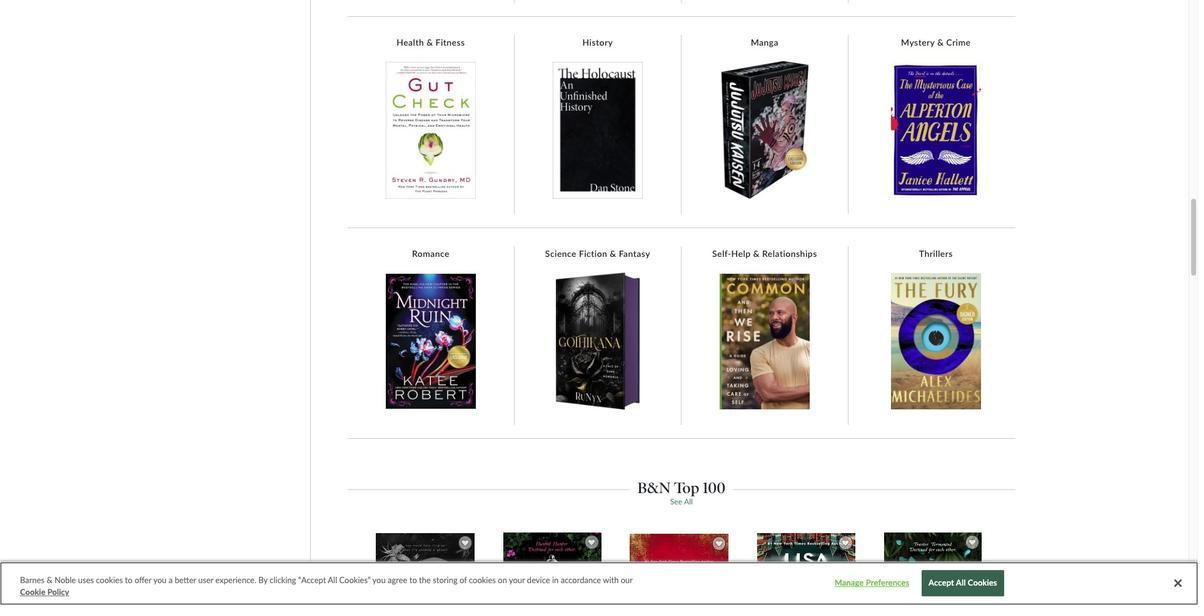 Task type: vqa. For each thing, say whether or not it's contained in the screenshot.
right to-
no



Task type: locate. For each thing, give the bounding box(es) containing it.
&
[[427, 37, 433, 48], [938, 37, 945, 48], [610, 248, 617, 259], [754, 248, 760, 259], [47, 576, 52, 586]]

& left crime
[[938, 37, 945, 48]]

mystery & crime link
[[896, 37, 978, 48]]

manga
[[751, 37, 779, 48]]

thrillers link
[[913, 248, 960, 260]]

cookies right of
[[469, 576, 496, 586]]

romance image
[[386, 274, 476, 409]]

barnes
[[20, 576, 45, 586]]

uses
[[78, 576, 94, 586]]

a
[[169, 576, 173, 586]]

0 horizontal spatial you
[[153, 576, 167, 586]]

science
[[546, 248, 577, 259]]

& up the cookie policy "link" at the left of page
[[47, 576, 52, 586]]

accept all cookies
[[929, 579, 998, 589]]

"accept
[[298, 576, 326, 586]]

you left a at left
[[153, 576, 167, 586]]

offer
[[135, 576, 152, 586]]

& for barnes & noble uses cookies to offer you a better user experience. by clicking "accept all cookies" you agree to the storing of cookies on your device in accordance with our cookie policy
[[47, 576, 52, 586]]

all inside barnes & noble uses cookies to offer you a better user experience. by clicking "accept all cookies" you agree to the storing of cookies on your device in accordance with our cookie policy
[[328, 576, 337, 586]]

& right health
[[427, 37, 433, 48]]

you left agree
[[373, 576, 386, 586]]

all right "accept
[[328, 576, 337, 586]]

1 horizontal spatial to
[[410, 576, 417, 586]]

manga image
[[722, 62, 809, 199]]

& inside barnes & noble uses cookies to offer you a better user experience. by clicking "accept all cookies" you agree to the storing of cookies on your device in accordance with our cookie policy
[[47, 576, 52, 586]]

0 horizontal spatial cookies
[[96, 576, 123, 586]]

policy
[[47, 588, 69, 598]]

all inside b&n top 100 see all
[[685, 497, 693, 507]]

fiction
[[579, 248, 608, 259]]

cookies
[[969, 579, 998, 589]]

to left offer
[[125, 576, 133, 586]]

reckless (b&n exclusive edition) image
[[884, 533, 983, 606]]

0 horizontal spatial all
[[328, 576, 337, 586]]

all right accept at the bottom right
[[957, 579, 966, 589]]

mystery & crime image
[[892, 62, 982, 198]]

all
[[685, 497, 693, 507], [328, 576, 337, 586], [957, 579, 966, 589]]

all inside 'accept all cookies' button
[[957, 579, 966, 589]]

fitness
[[436, 37, 465, 48]]

2 horizontal spatial all
[[957, 579, 966, 589]]

1 horizontal spatial all
[[685, 497, 693, 507]]

health
[[397, 37, 424, 48]]

1 horizontal spatial you
[[373, 576, 386, 586]]

1 horizontal spatial cookies
[[469, 576, 496, 586]]

100
[[703, 479, 726, 497]]

self-help & relationships image
[[720, 274, 810, 410]]

1 cookies from the left
[[96, 576, 123, 586]]

accept all cookies button
[[922, 571, 1005, 597]]

manage preferences
[[835, 579, 910, 589]]

b&n
[[638, 479, 671, 497]]

cookies right uses
[[96, 576, 123, 586]]

health & fitness link
[[391, 37, 472, 48]]

you
[[153, 576, 167, 586], [373, 576, 386, 586]]

science fiction & fantasy
[[546, 248, 651, 259]]

clicking
[[270, 576, 296, 586]]

the
[[419, 576, 431, 586]]

all right see at the bottom right of the page
[[685, 497, 693, 507]]

to
[[125, 576, 133, 586], [410, 576, 417, 586]]

cookies
[[96, 576, 123, 586], [469, 576, 496, 586]]

crime
[[947, 37, 971, 48]]

0 horizontal spatial to
[[125, 576, 133, 586]]

to left the
[[410, 576, 417, 586]]

b&n top 100 see all
[[638, 479, 726, 507]]

storing
[[433, 576, 458, 586]]

on
[[498, 576, 507, 586]]



Task type: describe. For each thing, give the bounding box(es) containing it.
device
[[527, 576, 550, 586]]

none of this is true image
[[757, 533, 856, 606]]

your
[[509, 576, 525, 586]]

health & fitness image
[[386, 62, 476, 199]]

mystery & crime
[[902, 37, 971, 48]]

romance
[[412, 248, 450, 259]]

fantasy
[[619, 248, 651, 259]]

help
[[732, 248, 751, 259]]

noble
[[55, 576, 76, 586]]

& right the help
[[754, 248, 760, 259]]

preferences
[[867, 579, 910, 589]]

& for health & fitness
[[427, 37, 433, 48]]

cookie policy link
[[20, 587, 69, 599]]

barnes & noble uses cookies to offer you a better user experience. by clicking "accept all cookies" you agree to the storing of cookies on your device in accordance with our cookie policy
[[20, 576, 633, 598]]

health & fitness
[[397, 37, 465, 48]]

relationships
[[763, 248, 818, 259]]

user
[[198, 576, 214, 586]]

thrillers
[[920, 248, 954, 259]]

the women: a novel image
[[630, 534, 730, 606]]

see all link
[[671, 497, 693, 507]]

science fiction & fantasy image
[[556, 273, 640, 411]]

by
[[259, 576, 268, 586]]

history image
[[553, 62, 643, 199]]

accept
[[929, 579, 955, 589]]

2 you from the left
[[373, 576, 386, 586]]

our
[[621, 576, 633, 586]]

cookie
[[20, 588, 45, 598]]

accordance
[[561, 576, 601, 586]]

top
[[675, 479, 700, 497]]

2 to from the left
[[410, 576, 417, 586]]

in
[[553, 576, 559, 586]]

& right fiction
[[610, 248, 617, 259]]

cookies"
[[339, 576, 371, 586]]

manage preferences button
[[833, 572, 912, 597]]

self-help & relationships link
[[706, 248, 824, 260]]

powerless (b&n exclusive edition) image
[[503, 533, 602, 606]]

with
[[603, 576, 619, 586]]

thrillers image
[[892, 274, 982, 410]]

self-
[[713, 248, 732, 259]]

2 cookies from the left
[[469, 576, 496, 586]]

privacy alert dialog
[[0, 563, 1199, 606]]

romance link
[[406, 248, 456, 260]]

experience.
[[216, 576, 257, 586]]

manga link
[[745, 37, 785, 48]]

manage
[[835, 579, 864, 589]]

1 you from the left
[[153, 576, 167, 586]]

self-help & relationships
[[713, 248, 818, 259]]

better
[[175, 576, 196, 586]]

see
[[671, 497, 683, 507]]

science fiction & fantasy link
[[539, 248, 657, 260]]

& for mystery & crime
[[938, 37, 945, 48]]

1 to from the left
[[125, 576, 133, 586]]

where's molly image
[[376, 533, 476, 606]]

of
[[460, 576, 467, 586]]

history
[[583, 37, 613, 48]]

mystery
[[902, 37, 936, 48]]

agree
[[388, 576, 408, 586]]

history link
[[577, 37, 620, 48]]



